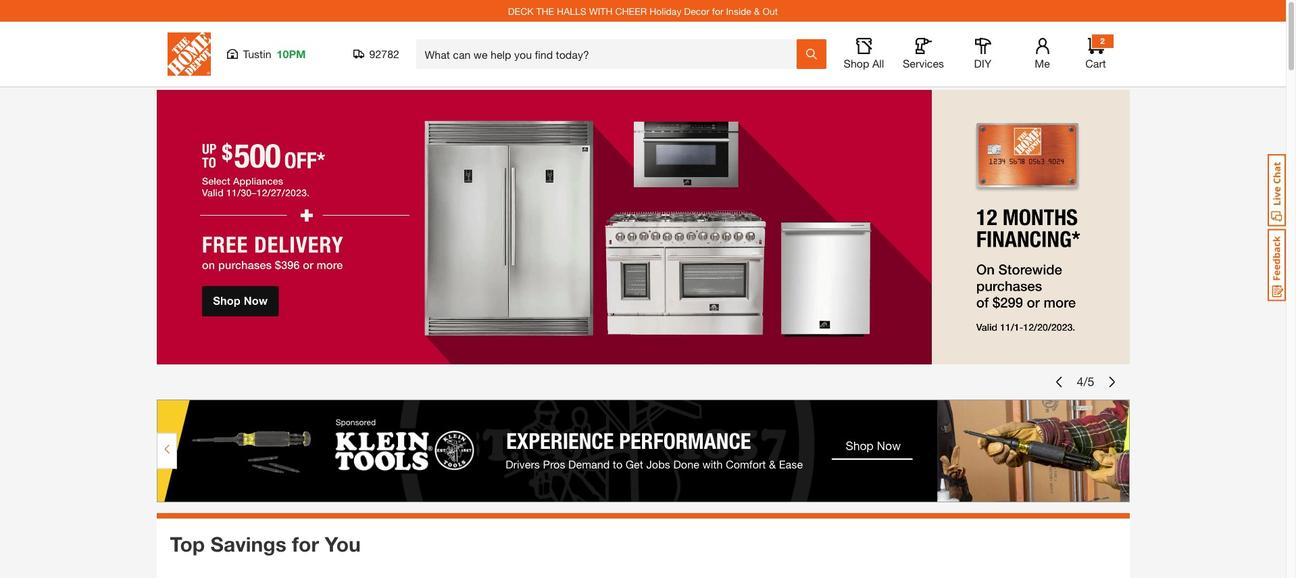 Task type: describe. For each thing, give the bounding box(es) containing it.
next slide image
[[1107, 376, 1118, 387]]

&
[[754, 5, 760, 17]]

deck the halls with cheer holiday decor for inside & out
[[508, 5, 778, 17]]

services button
[[902, 38, 945, 70]]

diy button
[[962, 38, 1005, 70]]

inside
[[726, 5, 752, 17]]

decor
[[684, 5, 710, 17]]

halls
[[557, 5, 587, 17]]

savings
[[211, 532, 286, 557]]

services
[[903, 57, 944, 70]]

live chat image
[[1268, 154, 1287, 226]]

cart 2
[[1086, 36, 1107, 70]]

holiday
[[650, 5, 682, 17]]

shop all
[[844, 57, 885, 70]]

/
[[1084, 374, 1088, 389]]

top savings for you
[[170, 532, 361, 557]]

5
[[1088, 374, 1095, 389]]

92782 button
[[353, 47, 400, 61]]

the
[[536, 5, 554, 17]]



Task type: locate. For each thing, give the bounding box(es) containing it.
diy
[[975, 57, 992, 70]]

1 horizontal spatial for
[[712, 5, 724, 17]]

cheer
[[615, 5, 647, 17]]

2
[[1101, 36, 1105, 46]]

shop all button
[[843, 38, 886, 70]]

cart
[[1086, 57, 1107, 70]]

the home depot logo image
[[167, 32, 211, 76]]

tustin 10pm
[[243, 47, 306, 60]]

What can we help you find today? search field
[[425, 40, 796, 68]]

image for  30nov2023-hp-bau-mw44-45-hero4-appliances image
[[157, 90, 1130, 364]]

me button
[[1021, 38, 1064, 70]]

92782
[[369, 47, 400, 60]]

out
[[763, 5, 778, 17]]

me
[[1035, 57, 1050, 70]]

for
[[712, 5, 724, 17], [292, 532, 319, 557]]

for left inside
[[712, 5, 724, 17]]

you
[[325, 532, 361, 557]]

tustin
[[243, 47, 272, 60]]

shop
[[844, 57, 870, 70]]

0 vertical spatial for
[[712, 5, 724, 17]]

top
[[170, 532, 205, 557]]

0 horizontal spatial for
[[292, 532, 319, 557]]

with
[[589, 5, 613, 17]]

4 / 5
[[1077, 374, 1095, 389]]

1 vertical spatial for
[[292, 532, 319, 557]]

10pm
[[277, 47, 306, 60]]

4
[[1077, 374, 1084, 389]]

for left "you"
[[292, 532, 319, 557]]

deck
[[508, 5, 534, 17]]

previous slide image
[[1054, 376, 1065, 387]]

all
[[873, 57, 885, 70]]

feedback link image
[[1268, 229, 1287, 302]]

deck the halls with cheer holiday decor for inside & out link
[[508, 5, 778, 17]]



Task type: vqa. For each thing, say whether or not it's contained in the screenshot.
"$ 9 52 /sq. ft. ( $ 9 . 52 /case ) $ 11 . 61 Save 18 %"
no



